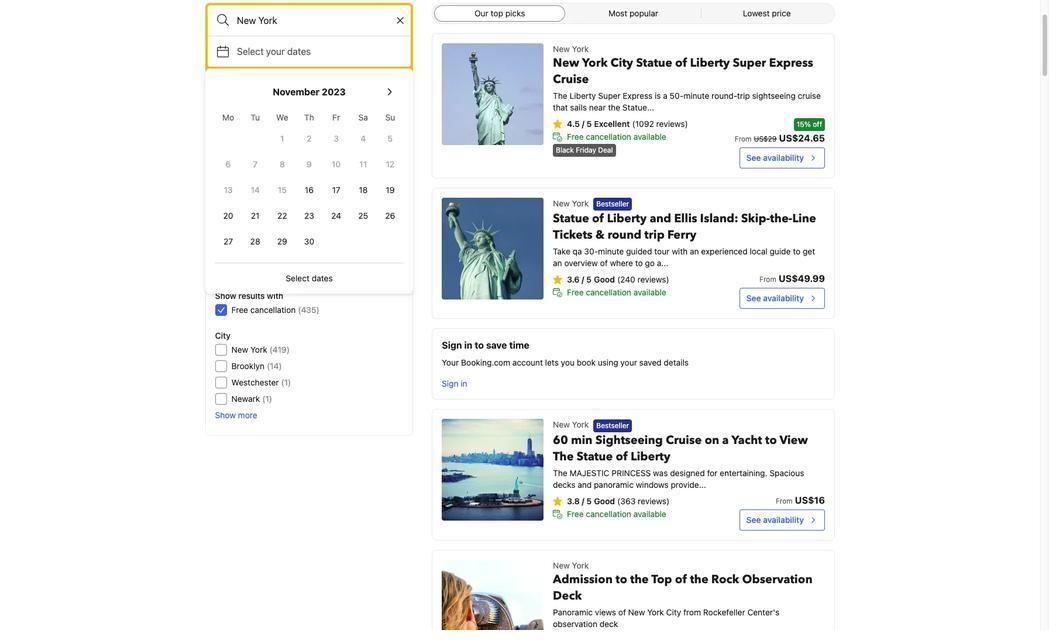 Task type: vqa. For each thing, say whether or not it's contained in the screenshot.


Task type: describe. For each thing, give the bounding box(es) containing it.
statue of liberty and ellis island: skip-the-line tickets & round trip ferry take qa 30-minute guided tour with an experienced local guide to get an overview of where to go a...
[[553, 211, 817, 268]]

nature
[[232, 183, 257, 193]]

view
[[780, 432, 808, 448]]

spacious
[[770, 468, 805, 478]]

free cancellation available for statue
[[567, 509, 667, 519]]

available for super
[[634, 132, 667, 142]]

from inside 15% off from us$29 us$24.65
[[735, 135, 752, 143]]

25
[[358, 211, 368, 221]]

guided
[[626, 247, 652, 257]]

see for liberty
[[747, 153, 761, 163]]

20
[[223, 211, 233, 221]]

1 vertical spatial super
[[598, 91, 621, 101]]

3.6 / 5 good (240 reviews)
[[567, 275, 670, 285]]

17
[[332, 185, 341, 195]]

most
[[609, 8, 628, 18]]

to inside 60 min sightseeing cruise on a yacht to view the statue of liberty the majestic princess was designed for entertaining. spacious decks and panoramic windows provide...
[[765, 432, 777, 448]]

was
[[653, 468, 668, 478]]

2 horizontal spatial the
[[690, 572, 709, 587]]

your booking.com account lets you book using your saved details
[[442, 358, 689, 368]]

book
[[577, 358, 596, 368]]

8 November 2023 checkbox
[[269, 153, 296, 176]]

drink
[[261, 232, 280, 242]]

that
[[553, 102, 568, 112]]

available for the
[[634, 509, 667, 519]]

free cancellation (435)
[[232, 305, 320, 315]]

the inside new york new york city statue of liberty super express cruise the liberty super express is a 50-minute round-trip sightseeing cruise that sails near the statue...
[[553, 91, 568, 101]]

& left rentals
[[290, 265, 296, 275]]

4
[[361, 133, 366, 143]]

tickets
[[295, 216, 320, 226]]

sa
[[359, 112, 368, 122]]

18 November 2023 checkbox
[[350, 179, 377, 202]]

14 November 2023 checkbox
[[242, 179, 269, 202]]

grid containing mo
[[215, 106, 404, 253]]

cruise inside new york new york city statue of liberty super express cruise the liberty super express is a 50-minute round-trip sightseeing cruise that sails near the statue...
[[553, 71, 589, 87]]

liberty inside 60 min sightseeing cruise on a yacht to view the statue of liberty the majestic princess was designed for entertaining. spacious decks and panoramic windows provide...
[[631, 449, 671, 465]]

sightseeing
[[752, 91, 796, 101]]

of inside new york new york city statue of liberty super express cruise the liberty super express is a 50-minute round-trip sightseeing cruise that sails near the statue...
[[676, 55, 687, 71]]

results
[[239, 291, 265, 301]]

1 horizontal spatial the
[[630, 572, 649, 587]]

our top picks
[[475, 8, 525, 18]]

us$16
[[795, 495, 825, 506]]

6 November 2023 checkbox
[[215, 153, 242, 176]]

november
[[273, 87, 320, 97]]

& inside "statue of liberty and ellis island: skip-the-line tickets & round trip ferry take qa 30-minute guided tour with an experienced local guide to get an overview of where to go a..."
[[596, 227, 605, 243]]

line
[[793, 211, 817, 227]]

designed
[[670, 468, 705, 478]]

more
[[238, 410, 258, 420]]

observation
[[743, 572, 813, 587]]

clear
[[378, 121, 399, 131]]

3 the from the top
[[553, 468, 568, 478]]

sign in link
[[437, 374, 472, 395]]

& for (136)
[[287, 216, 293, 226]]

free for statue of liberty and ellis island: skip-the-line tickets & round trip ferry
[[567, 288, 584, 298]]

services
[[257, 265, 288, 275]]

your
[[442, 358, 459, 368]]

2023
[[322, 87, 346, 97]]

views
[[595, 607, 616, 617]]

15 November 2023 checkbox
[[269, 179, 296, 202]]

the inside new york new york city statue of liberty super express cruise the liberty super express is a 50-minute round-trip sightseeing cruise that sails near the statue...
[[608, 102, 621, 112]]

liberty up round-
[[690, 55, 730, 71]]

admission to the top of the rock observation deck image
[[442, 560, 544, 630]]

4 November 2023 checkbox
[[350, 127, 377, 150]]

account
[[513, 358, 543, 368]]

(363
[[618, 496, 636, 506]]

from for yacht
[[776, 497, 793, 506]]

3 November 2023 checkbox
[[323, 127, 350, 150]]

21 November 2023 checkbox
[[242, 204, 269, 228]]

min
[[571, 432, 593, 448]]

15
[[278, 185, 287, 195]]

13
[[224, 185, 233, 195]]

sails
[[570, 102, 587, 112]]

29
[[277, 236, 287, 246]]

1 horizontal spatial dates
[[312, 273, 333, 283]]

see availability for statue of liberty and ellis island: skip-the-line tickets & round trip ferry
[[747, 293, 804, 303]]

free down show results with
[[232, 305, 249, 315]]

9
[[307, 159, 312, 169]]

free cancellation available for &
[[567, 288, 667, 298]]

30 November 2023 checkbox
[[296, 230, 323, 253]]

0 horizontal spatial your
[[266, 46, 285, 57]]

13 November 2023 checkbox
[[215, 179, 242, 202]]

su
[[385, 112, 395, 122]]

7
[[253, 159, 258, 169]]

get
[[803, 247, 816, 257]]

new york city statue of liberty super express cruise image
[[442, 43, 544, 145]]

good for statue
[[594, 496, 615, 506]]

4.5
[[567, 119, 580, 129]]

show for show results with
[[215, 291, 237, 301]]

search
[[294, 78, 325, 88]]

select your dates
[[237, 46, 311, 57]]

Where are you going? search field
[[208, 5, 411, 36]]

show results with
[[215, 291, 284, 301]]

5 for new york city statue of liberty super express cruise
[[587, 119, 592, 129]]

yacht
[[732, 432, 763, 448]]

19
[[386, 185, 395, 195]]

statue of liberty and ellis island: skip-the-line tickets & round trip ferry image
[[442, 198, 544, 300]]

8
[[280, 159, 285, 169]]

2
[[307, 133, 312, 143]]

/ for &
[[582, 275, 585, 285]]

liberty inside "statue of liberty and ellis island: skip-the-line tickets & round trip ferry take qa 30-minute guided tour with an experienced local guide to get an overview of where to go a..."
[[607, 211, 647, 227]]

to inside the new york admission to the top of the rock observation deck panoramic views of new york city from rockefeller center's observation deck
[[616, 572, 628, 587]]

qa
[[573, 247, 582, 257]]

westchester (1)
[[232, 378, 291, 388]]

available for ferry
[[634, 288, 667, 298]]

entertainment
[[232, 216, 285, 226]]

of up tickets
[[592, 211, 604, 227]]

12 November 2023 checkbox
[[377, 153, 404, 176]]

of right views at the bottom of page
[[619, 607, 626, 617]]

rock
[[712, 572, 740, 587]]

new york (419)
[[232, 345, 290, 355]]

overview
[[565, 258, 598, 268]]

30-
[[584, 247, 598, 257]]

booking.com
[[461, 358, 510, 368]]

select for select dates
[[286, 273, 310, 283]]

5 for statue of liberty and ellis island: skip-the-line tickets & round trip ferry
[[587, 275, 592, 285]]

26 November 2023 checkbox
[[377, 204, 404, 228]]

in for sign in
[[461, 379, 468, 389]]

1
[[280, 133, 284, 143]]

/ for cruise
[[582, 119, 585, 129]]

new york for 60
[[553, 420, 589, 430]]

princess
[[612, 468, 651, 478]]

24
[[331, 211, 341, 221]]

(53)
[[282, 232, 298, 242]]

liberty up sails
[[570, 91, 596, 101]]

ferry
[[668, 227, 697, 243]]

cancellation down results
[[251, 305, 296, 315]]

sign in to save time
[[442, 340, 530, 351]]

with inside "statue of liberty and ellis island: skip-the-line tickets & round trip ferry take qa 30-minute guided tour with an experienced local guide to get an overview of where to go a..."
[[672, 247, 688, 257]]

see for to
[[747, 515, 761, 525]]

see availability for 60 min sightseeing cruise on a yacht to view the statue of liberty
[[747, 515, 804, 525]]

cancellation for 60 min sightseeing cruise on a yacht to view the statue of liberty
[[586, 509, 632, 519]]

19 November 2023 checkbox
[[377, 179, 404, 202]]

ellis
[[674, 211, 698, 227]]

show more button
[[215, 410, 258, 421]]

provide...
[[671, 480, 706, 490]]

details
[[664, 358, 689, 368]]

minute inside "statue of liberty and ellis island: skip-the-line tickets & round trip ferry take qa 30-minute guided tour with an experienced local guide to get an overview of where to go a..."
[[598, 247, 624, 257]]

3.8 / 5 good (363 reviews)
[[567, 496, 670, 506]]

22 November 2023 checkbox
[[269, 204, 296, 228]]

1 vertical spatial city
[[215, 331, 231, 341]]

westchester
[[232, 378, 279, 388]]

availability for new york city statue of liberty super express cruise
[[763, 153, 804, 163]]

1 November 2023 checkbox
[[269, 127, 296, 150]]

tours (435)
[[232, 167, 276, 177]]

4.5 / 5 excellent (1092 reviews)
[[567, 119, 688, 129]]

(419)
[[270, 345, 290, 355]]

black friday deal
[[556, 146, 613, 155]]

rentals
[[298, 265, 324, 275]]

most popular
[[609, 8, 659, 18]]

50-
[[670, 91, 684, 101]]

outdoor
[[267, 183, 297, 193]]

28 November 2023 checkbox
[[242, 230, 269, 253]]

good for &
[[594, 275, 615, 285]]

deck
[[600, 619, 618, 629]]

1 vertical spatial with
[[267, 291, 284, 301]]

show for show more
[[215, 410, 236, 420]]

0 horizontal spatial dates
[[287, 46, 311, 57]]

from for skip-
[[760, 275, 777, 284]]



Task type: locate. For each thing, give the bounding box(es) containing it.
(1) down westchester (1)
[[263, 394, 272, 404]]

trip left the sightseeing
[[738, 91, 750, 101]]

0 vertical spatial from
[[735, 135, 752, 143]]

free cancellation available down excellent
[[567, 132, 667, 142]]

(1) for westchester (1)
[[282, 378, 291, 388]]

free cancellation available down 3.6 / 5 good (240 reviews)
[[567, 288, 667, 298]]

60
[[553, 432, 568, 448]]

food
[[232, 232, 251, 242]]

cancellation for new york city statue of liberty super express cruise
[[586, 132, 632, 142]]

see down entertaining.
[[747, 515, 761, 525]]

20 November 2023 checkbox
[[215, 204, 242, 228]]

3 available from the top
[[634, 509, 667, 519]]

a right on
[[723, 432, 729, 448]]

10
[[332, 159, 341, 169]]

cruise
[[553, 71, 589, 87], [666, 432, 702, 448]]

available down (1092
[[634, 132, 667, 142]]

entertaining.
[[720, 468, 768, 478]]

statue inside "statue of liberty and ellis island: skip-the-line tickets & round trip ferry take qa 30-minute guided tour with an experienced local guide to get an overview of where to go a..."
[[553, 211, 589, 227]]

round-
[[712, 91, 738, 101]]

dates down where are you going? search field
[[287, 46, 311, 57]]

from left us$16
[[776, 497, 793, 506]]

1 availability from the top
[[763, 153, 804, 163]]

1 bestseller from the top
[[597, 200, 629, 209]]

trip up tour
[[645, 227, 665, 243]]

& left the drink
[[253, 232, 259, 242]]

cancellation
[[586, 132, 632, 142], [586, 288, 632, 298], [251, 305, 296, 315], [586, 509, 632, 519]]

from inside from us$49.99
[[760, 275, 777, 284]]

express
[[769, 55, 814, 71], [623, 91, 653, 101]]

29 November 2023 checkbox
[[269, 230, 296, 253]]

5 right 4.5 in the top of the page
[[587, 119, 592, 129]]

bestseller up round
[[597, 200, 629, 209]]

1 vertical spatial show
[[215, 410, 236, 420]]

take
[[553, 247, 571, 257]]

price
[[772, 8, 791, 18]]

5 right 3.6
[[587, 275, 592, 285]]

and down the "majestic"
[[578, 480, 592, 490]]

your
[[266, 46, 285, 57], [621, 358, 637, 368]]

2 the from the top
[[553, 449, 574, 465]]

we
[[276, 112, 288, 122]]

2 vertical spatial availability
[[763, 515, 804, 525]]

0 horizontal spatial minute
[[598, 247, 624, 257]]

see availability down us$29
[[747, 153, 804, 163]]

1 vertical spatial a
[[723, 432, 729, 448]]

island:
[[700, 211, 739, 227]]

reviews) for super
[[657, 119, 688, 129]]

0 horizontal spatial (435)
[[255, 167, 276, 177]]

10 November 2023 checkbox
[[323, 153, 350, 176]]

1 new york from the top
[[553, 198, 589, 208]]

1 available from the top
[[634, 132, 667, 142]]

express up the sightseeing
[[769, 55, 814, 71]]

with
[[672, 247, 688, 257], [267, 291, 284, 301]]

top
[[652, 572, 672, 587]]

free
[[567, 132, 584, 142], [567, 288, 584, 298], [232, 305, 249, 315], [567, 509, 584, 519]]

1 vertical spatial see
[[747, 293, 761, 303]]

1 vertical spatial reviews)
[[638, 275, 670, 285]]

food & drink (53)
[[232, 232, 298, 242]]

1 horizontal spatial with
[[672, 247, 688, 257]]

in for sign in to save time
[[464, 340, 473, 351]]

1 see availability from the top
[[747, 153, 804, 163]]

bestseller for liberty
[[597, 200, 629, 209]]

0 vertical spatial show
[[215, 291, 237, 301]]

0 horizontal spatial (1)
[[263, 394, 272, 404]]

2 November 2023 checkbox
[[296, 127, 323, 150]]

brooklyn
[[232, 361, 265, 371]]

1 vertical spatial select
[[286, 273, 310, 283]]

0 horizontal spatial city
[[215, 331, 231, 341]]

availability down from us$16 on the right of the page
[[763, 515, 804, 525]]

show inside button
[[215, 410, 236, 420]]

deal
[[598, 146, 613, 155]]

the up decks
[[553, 468, 568, 478]]

2 good from the top
[[594, 496, 615, 506]]

1 / from the top
[[582, 119, 585, 129]]

17 November 2023 checkbox
[[323, 179, 350, 202]]

statue up the "majestic"
[[577, 449, 613, 465]]

see for the-
[[747, 293, 761, 303]]

/ right 4.5 in the top of the page
[[582, 119, 585, 129]]

sign in
[[442, 379, 468, 389]]

1 vertical spatial trip
[[645, 227, 665, 243]]

with up free cancellation (435)
[[267, 291, 284, 301]]

1 vertical spatial free cancellation available
[[567, 288, 667, 298]]

(1) for newark (1)
[[263, 394, 272, 404]]

0 vertical spatial city
[[611, 55, 633, 71]]

25 November 2023 checkbox
[[350, 204, 377, 228]]

minute inside new york new york city statue of liberty super express cruise the liberty super express is a 50-minute round-trip sightseeing cruise that sails near the statue...
[[684, 91, 710, 101]]

york
[[572, 44, 589, 54], [582, 55, 608, 71], [572, 198, 589, 208], [251, 345, 268, 355], [572, 420, 589, 430], [572, 561, 589, 571], [648, 607, 664, 617]]

to up views at the bottom of page
[[616, 572, 628, 587]]

2 bestseller from the top
[[597, 421, 629, 430]]

& for (53)
[[253, 232, 259, 242]]

2 vertical spatial reviews)
[[638, 496, 670, 506]]

time
[[509, 340, 530, 351]]

0 vertical spatial a
[[663, 91, 668, 101]]

express up statue...
[[623, 91, 653, 101]]

city down show results with
[[215, 331, 231, 341]]

5 for 60 min sightseeing cruise on a yacht to view the statue of liberty
[[587, 496, 592, 506]]

(240
[[618, 275, 636, 285]]

1 horizontal spatial minute
[[684, 91, 710, 101]]

for
[[707, 468, 718, 478]]

0 vertical spatial an
[[690, 247, 699, 257]]

reviews) for ferry
[[638, 275, 670, 285]]

tickets
[[553, 227, 593, 243]]

show left results
[[215, 291, 237, 301]]

/ right 3.8
[[582, 496, 585, 506]]

good down panoramic on the bottom right
[[594, 496, 615, 506]]

0 horizontal spatial the
[[608, 102, 621, 112]]

0 vertical spatial (1)
[[282, 378, 291, 388]]

city left from
[[667, 607, 682, 617]]

2 vertical spatial from
[[776, 497, 793, 506]]

of left where
[[600, 258, 608, 268]]

0 vertical spatial bestseller
[[597, 200, 629, 209]]

observation
[[553, 619, 598, 629]]

0 horizontal spatial express
[[623, 91, 653, 101]]

free for 60 min sightseeing cruise on a yacht to view the statue of liberty
[[567, 509, 584, 519]]

0 vertical spatial sign
[[442, 340, 462, 351]]

(435) left 8
[[255, 167, 276, 177]]

1 see from the top
[[747, 153, 761, 163]]

15%
[[797, 120, 811, 129]]

1 horizontal spatial (435)
[[298, 305, 320, 315]]

1 vertical spatial good
[[594, 496, 615, 506]]

the left rock
[[690, 572, 709, 587]]

statue
[[636, 55, 673, 71], [553, 211, 589, 227], [577, 449, 613, 465]]

cancellation down excellent
[[586, 132, 632, 142]]

60 min sightseeing cruise on a yacht to view the statue of liberty image
[[442, 419, 544, 521]]

1 vertical spatial an
[[553, 258, 562, 268]]

22
[[277, 211, 287, 221]]

dates down 30 november 2023 checkbox
[[312, 273, 333, 283]]

with down the ferry
[[672, 247, 688, 257]]

see availability down from us$16 on the right of the page
[[747, 515, 804, 525]]

1 vertical spatial statue
[[553, 211, 589, 227]]

statue inside new york new york city statue of liberty super express cruise the liberty super express is a 50-minute round-trip sightseeing cruise that sails near the statue...
[[636, 55, 673, 71]]

1 vertical spatial express
[[623, 91, 653, 101]]

(288)
[[300, 183, 321, 193]]

center's
[[748, 607, 780, 617]]

0 vertical spatial (435)
[[255, 167, 276, 177]]

2 vertical spatial see
[[747, 515, 761, 525]]

from inside from us$16
[[776, 497, 793, 506]]

bestseller up sightseeing
[[597, 421, 629, 430]]

and inside 60 min sightseeing cruise on a yacht to view the statue of liberty the majestic princess was designed for entertaining. spacious decks and panoramic windows provide...
[[578, 480, 592, 490]]

24 November 2023 checkbox
[[323, 204, 350, 228]]

of inside 60 min sightseeing cruise on a yacht to view the statue of liberty the majestic princess was designed for entertaining. spacious decks and panoramic windows provide...
[[616, 449, 628, 465]]

bestseller for sightseeing
[[597, 421, 629, 430]]

popular
[[630, 8, 659, 18]]

see availability for new york city statue of liberty super express cruise
[[747, 153, 804, 163]]

2 see from the top
[[747, 293, 761, 303]]

of up 50-
[[676, 55, 687, 71]]

27
[[224, 236, 233, 246]]

available down (240
[[634, 288, 667, 298]]

27 November 2023 checkbox
[[215, 230, 242, 253]]

1 the from the top
[[553, 91, 568, 101]]

minute up where
[[598, 247, 624, 257]]

new york for statue
[[553, 198, 589, 208]]

reviews) down go on the right top
[[638, 275, 670, 285]]

/ right 3.6
[[582, 275, 585, 285]]

0 vertical spatial express
[[769, 55, 814, 71]]

to left view
[[765, 432, 777, 448]]

the down 60
[[553, 449, 574, 465]]

go
[[645, 258, 655, 268]]

available
[[634, 132, 667, 142], [634, 288, 667, 298], [634, 509, 667, 519]]

23
[[304, 211, 314, 221]]

1 vertical spatial (1)
[[263, 394, 272, 404]]

from left us$29
[[735, 135, 752, 143]]

free down 3.6
[[567, 288, 584, 298]]

2 horizontal spatial city
[[667, 607, 682, 617]]

1 vertical spatial availability
[[763, 293, 804, 303]]

0 vertical spatial free cancellation available
[[567, 132, 667, 142]]

1 vertical spatial and
[[578, 480, 592, 490]]

2 vertical spatial statue
[[577, 449, 613, 465]]

1 vertical spatial new york
[[553, 420, 589, 430]]

statue inside 60 min sightseeing cruise on a yacht to view the statue of liberty the majestic princess was designed for entertaining. spacious decks and panoramic windows provide...
[[577, 449, 613, 465]]

1 horizontal spatial select
[[286, 273, 310, 283]]

1 vertical spatial the
[[553, 449, 574, 465]]

to left save
[[475, 340, 484, 351]]

3 availability from the top
[[763, 515, 804, 525]]

1 vertical spatial your
[[621, 358, 637, 368]]

1 show from the top
[[215, 291, 237, 301]]

to left get
[[793, 247, 801, 257]]

free cancellation available for cruise
[[567, 132, 667, 142]]

liberty up round
[[607, 211, 647, 227]]

0 horizontal spatial super
[[598, 91, 621, 101]]

1 vertical spatial bestseller
[[597, 421, 629, 430]]

1 horizontal spatial trip
[[738, 91, 750, 101]]

16 November 2023 checkbox
[[296, 179, 323, 202]]

0 vertical spatial super
[[733, 55, 767, 71]]

1 good from the top
[[594, 275, 615, 285]]

0 vertical spatial availability
[[763, 153, 804, 163]]

5 right 3.8
[[587, 496, 592, 506]]

free down 3.8
[[567, 509, 584, 519]]

& right nature
[[260, 183, 265, 193]]

super up the sightseeing
[[733, 55, 767, 71]]

cruise inside 60 min sightseeing cruise on a yacht to view the statue of liberty the majestic princess was designed for entertaining. spacious decks and panoramic windows provide...
[[666, 432, 702, 448]]

0 horizontal spatial a
[[663, 91, 668, 101]]

the left top
[[630, 572, 649, 587]]

2 vertical spatial /
[[582, 496, 585, 506]]

trip inside "statue of liberty and ellis island: skip-the-line tickets & round trip ferry take qa 30-minute guided tour with an experienced local guide to get an overview of where to go a..."
[[645, 227, 665, 243]]

see availability
[[747, 153, 804, 163], [747, 293, 804, 303], [747, 515, 804, 525]]

0 vertical spatial with
[[672, 247, 688, 257]]

1 vertical spatial minute
[[598, 247, 624, 257]]

3.6
[[567, 275, 580, 285]]

0 vertical spatial trip
[[738, 91, 750, 101]]

9 November 2023 checkbox
[[296, 153, 323, 176]]

bestseller
[[597, 200, 629, 209], [597, 421, 629, 430]]

and left ellis
[[650, 211, 672, 227]]

see
[[747, 153, 761, 163], [747, 293, 761, 303], [747, 515, 761, 525]]

2 show from the top
[[215, 410, 236, 420]]

&
[[260, 183, 265, 193], [287, 216, 293, 226], [596, 227, 605, 243], [253, 232, 259, 242], [290, 265, 296, 275]]

on
[[705, 432, 720, 448]]

23 November 2023 checkbox
[[296, 204, 323, 228]]

free cancellation available down 3.8 / 5 good (363 reviews)
[[567, 509, 667, 519]]

to
[[793, 247, 801, 257], [636, 258, 643, 268], [475, 340, 484, 351], [765, 432, 777, 448], [616, 572, 628, 587]]

new york admission to the top of the rock observation deck panoramic views of new york city from rockefeller center's observation deck
[[553, 561, 813, 629]]

see down us$29
[[747, 153, 761, 163]]

(1) down (14)
[[282, 378, 291, 388]]

cancellation down 3.6 / 5 good (240 reviews)
[[586, 288, 632, 298]]

in up booking.com
[[464, 340, 473, 351]]

save
[[486, 340, 507, 351]]

3.8
[[567, 496, 580, 506]]

mo
[[222, 112, 234, 122]]

2 vertical spatial free cancellation available
[[567, 509, 667, 519]]

15% off from us$29 us$24.65
[[735, 120, 825, 143]]

brooklyn (14)
[[232, 361, 282, 371]]

top
[[491, 8, 503, 18]]

th
[[304, 112, 314, 122]]

1 horizontal spatial super
[[733, 55, 767, 71]]

an down take
[[553, 258, 562, 268]]

november 2023
[[273, 87, 346, 97]]

see down from us$49.99
[[747, 293, 761, 303]]

2 / from the top
[[582, 275, 585, 285]]

travel services & rentals
[[232, 265, 324, 275]]

is
[[655, 91, 661, 101]]

& for (288)
[[260, 183, 265, 193]]

1 horizontal spatial (1)
[[282, 378, 291, 388]]

0 vertical spatial dates
[[287, 46, 311, 57]]

dates
[[287, 46, 311, 57], [312, 273, 333, 283]]

2 sign from the top
[[442, 379, 459, 389]]

3 free cancellation available from the top
[[567, 509, 667, 519]]

an down the ferry
[[690, 247, 699, 257]]

0 vertical spatial see
[[747, 153, 761, 163]]

where
[[610, 258, 633, 268]]

0 vertical spatial reviews)
[[657, 119, 688, 129]]

0 horizontal spatial and
[[578, 480, 592, 490]]

city inside the new york admission to the top of the rock observation deck panoramic views of new york city from rockefeller center's observation deck
[[667, 607, 682, 617]]

your up november
[[266, 46, 285, 57]]

1 vertical spatial (435)
[[298, 305, 320, 315]]

7 November 2023 checkbox
[[242, 153, 269, 176]]

1 vertical spatial available
[[634, 288, 667, 298]]

guide
[[770, 247, 791, 257]]

cancellation down 3.8 / 5 good (363 reviews)
[[586, 509, 632, 519]]

your right using
[[621, 358, 637, 368]]

good left (240
[[594, 275, 615, 285]]

of down sightseeing
[[616, 449, 628, 465]]

show left the more
[[215, 410, 236, 420]]

1 horizontal spatial your
[[621, 358, 637, 368]]

0 vertical spatial statue
[[636, 55, 673, 71]]

(14)
[[267, 361, 282, 371]]

2 free cancellation available from the top
[[567, 288, 667, 298]]

trip inside new york new york city statue of liberty super express cruise the liberty super express is a 50-minute round-trip sightseeing cruise that sails near the statue...
[[738, 91, 750, 101]]

/ for statue
[[582, 496, 585, 506]]

1 horizontal spatial and
[[650, 211, 672, 227]]

0 vertical spatial your
[[266, 46, 285, 57]]

from us$16
[[776, 495, 825, 506]]

city inside new york new york city statue of liberty super express cruise the liberty super express is a 50-minute round-trip sightseeing cruise that sails near the statue...
[[611, 55, 633, 71]]

0 vertical spatial and
[[650, 211, 672, 227]]

1 vertical spatial /
[[582, 275, 585, 285]]

0 horizontal spatial an
[[553, 258, 562, 268]]

the up excellent
[[608, 102, 621, 112]]

5 November 2023 checkbox
[[377, 127, 404, 150]]

super up near
[[598, 91, 621, 101]]

0 vertical spatial minute
[[684, 91, 710, 101]]

1 free cancellation available from the top
[[567, 132, 667, 142]]

sign up your
[[442, 340, 462, 351]]

round
[[608, 227, 642, 243]]

1 horizontal spatial an
[[690, 247, 699, 257]]

reviews) down windows
[[638, 496, 670, 506]]

grid
[[215, 106, 404, 253]]

2 vertical spatial the
[[553, 468, 568, 478]]

0 vertical spatial see availability
[[747, 153, 804, 163]]

0 vertical spatial /
[[582, 119, 585, 129]]

city
[[611, 55, 633, 71], [215, 331, 231, 341], [667, 607, 682, 617]]

lowest
[[743, 8, 770, 18]]

1 horizontal spatial cruise
[[666, 432, 702, 448]]

new york up 60
[[553, 420, 589, 430]]

0 vertical spatial good
[[594, 275, 615, 285]]

1 horizontal spatial express
[[769, 55, 814, 71]]

from down local at the top of the page
[[760, 275, 777, 284]]

availability for 60 min sightseeing cruise on a yacht to view the statue of liberty
[[763, 515, 804, 525]]

availability for statue of liberty and ellis island: skip-the-line tickets & round trip ferry
[[763, 293, 804, 303]]

of right top
[[675, 572, 687, 587]]

1 sign from the top
[[442, 340, 462, 351]]

lowest price
[[743, 8, 791, 18]]

to left go on the right top
[[636, 258, 643, 268]]

0 horizontal spatial select
[[237, 46, 264, 57]]

11
[[360, 159, 367, 169]]

friday
[[576, 146, 596, 155]]

& up 30-
[[596, 227, 605, 243]]

reviews) for the
[[638, 496, 670, 506]]

sign for sign in
[[442, 379, 459, 389]]

availability down us$29
[[763, 153, 804, 163]]

1 horizontal spatial a
[[723, 432, 729, 448]]

/
[[582, 119, 585, 129], [582, 275, 585, 285], [582, 496, 585, 506]]

2 availability from the top
[[763, 293, 804, 303]]

city up statue...
[[611, 55, 633, 71]]

new york up tickets
[[553, 198, 589, 208]]

select for select your dates
[[237, 46, 264, 57]]

2 new york from the top
[[553, 420, 589, 430]]

entertainment & tickets (136)
[[232, 216, 343, 226]]

us$29
[[754, 135, 777, 143]]

(435) down select dates
[[298, 305, 320, 315]]

us$24.65
[[779, 133, 825, 143]]

2 available from the top
[[634, 288, 667, 298]]

a inside 60 min sightseeing cruise on a yacht to view the statue of liberty the majestic princess was designed for entertaining. spacious decks and panoramic windows provide...
[[723, 432, 729, 448]]

2 vertical spatial city
[[667, 607, 682, 617]]

0 vertical spatial select
[[237, 46, 264, 57]]

5 down 'clear'
[[388, 133, 393, 143]]

1 vertical spatial cruise
[[666, 432, 702, 448]]

picks
[[506, 8, 525, 18]]

reviews) down 50-
[[657, 119, 688, 129]]

0 vertical spatial the
[[553, 91, 568, 101]]

sightseeing
[[596, 432, 663, 448]]

3 see from the top
[[747, 515, 761, 525]]

26
[[385, 211, 395, 221]]

a inside new york new york city statue of liberty super express cruise the liberty super express is a 50-minute round-trip sightseeing cruise that sails near the statue...
[[663, 91, 668, 101]]

and inside "statue of liberty and ellis island: skip-the-line tickets & round trip ferry take qa 30-minute guided tour with an experienced local guide to get an overview of where to go a..."
[[650, 211, 672, 227]]

1 vertical spatial sign
[[442, 379, 459, 389]]

minute left round-
[[684, 91, 710, 101]]

see availability down from us$49.99
[[747, 293, 804, 303]]

from us$49.99
[[760, 274, 825, 284]]

3 / from the top
[[582, 496, 585, 506]]

1 vertical spatial see availability
[[747, 293, 804, 303]]

cancellation for statue of liberty and ellis island: skip-the-line tickets & round trip ferry
[[586, 288, 632, 298]]

good
[[594, 275, 615, 285], [594, 496, 615, 506]]

0 horizontal spatial with
[[267, 291, 284, 301]]

1 vertical spatial dates
[[312, 273, 333, 283]]

statue up is
[[636, 55, 673, 71]]

free down 4.5 in the top of the page
[[567, 132, 584, 142]]

0 vertical spatial in
[[464, 340, 473, 351]]

availability
[[763, 153, 804, 163], [763, 293, 804, 303], [763, 515, 804, 525]]

experienced
[[702, 247, 748, 257]]

11 November 2023 checkbox
[[350, 153, 377, 176]]

in down booking.com
[[461, 379, 468, 389]]

minute
[[684, 91, 710, 101], [598, 247, 624, 257]]

2 see availability from the top
[[747, 293, 804, 303]]

2 vertical spatial available
[[634, 509, 667, 519]]

0 vertical spatial available
[[634, 132, 667, 142]]

availability down from us$49.99
[[763, 293, 804, 303]]

0 horizontal spatial trip
[[645, 227, 665, 243]]

1 vertical spatial from
[[760, 275, 777, 284]]

cruise up sails
[[553, 71, 589, 87]]

5 inside checkbox
[[388, 133, 393, 143]]

statue up tickets
[[553, 211, 589, 227]]

sign for sign in to save time
[[442, 340, 462, 351]]

0 vertical spatial new york
[[553, 198, 589, 208]]

a right is
[[663, 91, 668, 101]]

a
[[663, 91, 668, 101], [723, 432, 729, 448]]

free for new york city statue of liberty super express cruise
[[567, 132, 584, 142]]

3 see availability from the top
[[747, 515, 804, 525]]



